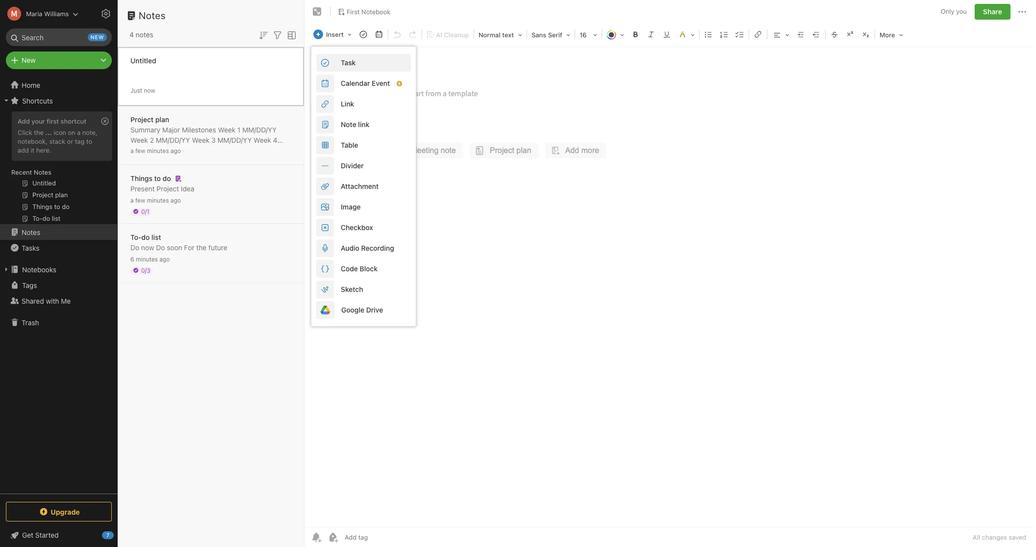 Task type: locate. For each thing, give the bounding box(es) containing it.
Account field
[[0, 4, 79, 24]]

0 vertical spatial ago
[[171, 147, 181, 154]]

attachment link
[[312, 176, 416, 197]]

0 horizontal spatial do
[[131, 243, 139, 251]]

0 horizontal spatial 4
[[130, 30, 134, 39]]

1 vertical spatial a
[[131, 147, 134, 154]]

the left ... on the left of page
[[34, 129, 44, 136]]

task
[[341, 58, 356, 67], [228, 146, 243, 154], [250, 146, 264, 154], [272, 146, 286, 154], [137, 156, 151, 165]]

click to collapse image
[[114, 529, 121, 541]]

ago up the legend
[[171, 147, 181, 154]]

new
[[91, 34, 104, 40]]

5
[[186, 146, 190, 154]]

tags button
[[0, 277, 117, 293]]

maria
[[26, 10, 42, 17]]

new
[[22, 56, 36, 64]]

add a reminder image
[[311, 531, 322, 543]]

project up summary
[[131, 115, 154, 123]]

summary major milestones week 1 mm/dd/yy week 2 mm/dd/yy week 3 mm/dd/yy week 4 mm/dd/yy week 5 mm/dd/yy task 1 task 2 task 3 task 4 legend not started on track...
[[131, 125, 286, 165]]

the right for
[[196, 243, 207, 251]]

expand note image
[[312, 6, 323, 18]]

2 horizontal spatial 4
[[273, 136, 278, 144]]

1 horizontal spatial the
[[196, 243, 207, 251]]

sketch
[[341, 285, 363, 293]]

insert link image
[[752, 27, 765, 41]]

to-
[[131, 233, 141, 241]]

a down summary
[[131, 147, 134, 154]]

all
[[973, 533, 981, 541]]

to down note,
[[86, 137, 92, 145]]

insert
[[326, 30, 344, 38]]

0 horizontal spatial 3
[[131, 156, 135, 165]]

normal
[[479, 31, 501, 39]]

note,
[[82, 129, 97, 136]]

shortcuts button
[[0, 93, 117, 108]]

1 vertical spatial few
[[135, 196, 145, 204]]

1 horizontal spatial 4
[[153, 156, 157, 165]]

to up present project idea
[[154, 174, 161, 182]]

minutes
[[147, 147, 169, 154], [147, 196, 169, 204], [136, 255, 158, 263]]

0 horizontal spatial project
[[131, 115, 154, 123]]

1 horizontal spatial 2
[[266, 146, 270, 154]]

subscript image
[[860, 27, 873, 41]]

notes up tasks
[[22, 228, 40, 236]]

2 vertical spatial minutes
[[136, 255, 158, 263]]

do
[[131, 243, 139, 251], [156, 243, 165, 251]]

3 down 'milestones'
[[212, 136, 216, 144]]

0 horizontal spatial 1
[[238, 125, 241, 134]]

week up the legend
[[167, 146, 184, 154]]

0 vertical spatial notes
[[139, 10, 166, 21]]

1 vertical spatial notes
[[34, 168, 51, 176]]

home
[[22, 81, 40, 89]]

get started
[[22, 531, 59, 539]]

link
[[341, 100, 354, 108]]

indent image
[[794, 27, 808, 41]]

add
[[18, 146, 29, 154]]

2 vertical spatial 4
[[153, 156, 157, 165]]

1 horizontal spatial do
[[156, 243, 165, 251]]

0 vertical spatial do
[[163, 174, 171, 182]]

just
[[131, 87, 142, 94]]

table link
[[312, 135, 416, 156]]

Font size field
[[576, 27, 601, 42]]

2 up track...
[[266, 146, 270, 154]]

1 vertical spatial 3
[[131, 156, 135, 165]]

to
[[86, 137, 92, 145], [154, 174, 161, 182]]

2
[[150, 136, 154, 144], [266, 146, 270, 154]]

0 vertical spatial 2
[[150, 136, 154, 144]]

notebooks
[[22, 265, 56, 274]]

upgrade button
[[6, 502, 112, 522]]

to inside icon on a note, notebook, stack or tag to add it here.
[[86, 137, 92, 145]]

3 up the things
[[131, 156, 135, 165]]

notebooks link
[[0, 261, 117, 277]]

drive
[[366, 306, 383, 314]]

tree
[[0, 77, 118, 493]]

milestones
[[182, 125, 216, 134]]

a few minutes ago down present project idea
[[131, 196, 181, 204]]

Heading level field
[[475, 27, 526, 42]]

task image
[[357, 27, 370, 41]]

few
[[135, 147, 145, 154], [135, 196, 145, 204]]

1 vertical spatial ago
[[171, 196, 181, 204]]

1 vertical spatial now
[[141, 243, 154, 251]]

changes
[[982, 533, 1008, 541]]

0 vertical spatial a
[[77, 129, 81, 136]]

it
[[31, 146, 34, 154]]

Sort options field
[[258, 28, 269, 41]]

task link
[[312, 52, 416, 73]]

notes
[[139, 10, 166, 21], [34, 168, 51, 176], [22, 228, 40, 236]]

home link
[[0, 77, 118, 93]]

Search text field
[[13, 28, 105, 46]]

present project idea
[[131, 184, 194, 193]]

1 vertical spatial the
[[196, 243, 207, 251]]

0 vertical spatial few
[[135, 147, 145, 154]]

bold image
[[629, 27, 643, 41]]

mm/dd/yy down major
[[156, 136, 190, 144]]

group
[[0, 108, 117, 228]]

note link
[[341, 120, 370, 129]]

1 vertical spatial to
[[154, 174, 161, 182]]

notes right recent
[[34, 168, 51, 176]]

code block
[[341, 264, 378, 273]]

more
[[880, 31, 896, 39]]

a
[[77, 129, 81, 136], [131, 147, 134, 154], [131, 196, 134, 204]]

minutes down present project idea
[[147, 196, 169, 204]]

do up present project idea
[[163, 174, 171, 182]]

a right on
[[77, 129, 81, 136]]

dropdown list menu
[[312, 52, 416, 320]]

or
[[67, 137, 73, 145]]

checkbox link
[[312, 217, 416, 238]]

here.
[[36, 146, 51, 154]]

a few minutes ago up the legend
[[131, 147, 181, 154]]

tree containing home
[[0, 77, 118, 493]]

mm/dd/yy down summary
[[131, 146, 165, 154]]

0 vertical spatial a few minutes ago
[[131, 147, 181, 154]]

1 up on
[[238, 125, 241, 134]]

notes up notes
[[139, 10, 166, 21]]

1 horizontal spatial project
[[157, 184, 179, 193]]

3
[[212, 136, 216, 144], [131, 156, 135, 165]]

1 horizontal spatial 3
[[212, 136, 216, 144]]

4
[[130, 30, 134, 39], [273, 136, 278, 144], [153, 156, 157, 165]]

shortcuts
[[22, 96, 53, 105]]

plan
[[155, 115, 169, 123]]

1 up track...
[[245, 146, 248, 154]]

few down the "present"
[[135, 196, 145, 204]]

you
[[957, 7, 967, 15]]

0 vertical spatial 3
[[212, 136, 216, 144]]

week right 'milestones'
[[218, 125, 236, 134]]

do now do soon for the future
[[131, 243, 228, 251]]

click
[[18, 129, 32, 136]]

a few minutes ago
[[131, 147, 181, 154], [131, 196, 181, 204]]

minutes up "0/3"
[[136, 255, 158, 263]]

Insert field
[[311, 27, 355, 41]]

Add tag field
[[344, 533, 418, 542]]

ago down soon
[[160, 255, 170, 263]]

audio recording
[[341, 244, 394, 252]]

0 horizontal spatial to
[[86, 137, 92, 145]]

notes inside notes link
[[22, 228, 40, 236]]

first notebook button
[[335, 5, 394, 19]]

ago
[[171, 147, 181, 154], [171, 196, 181, 204], [160, 255, 170, 263]]

a down the "present"
[[131, 196, 134, 204]]

0 vertical spatial now
[[144, 87, 155, 94]]

now right just
[[144, 87, 155, 94]]

tags
[[22, 281, 37, 289]]

1 horizontal spatial 1
[[245, 146, 248, 154]]

0 vertical spatial to
[[86, 137, 92, 145]]

1 few from the top
[[135, 147, 145, 154]]

mm/dd/yy up the started
[[192, 146, 226, 154]]

underline image
[[660, 27, 674, 41]]

1 horizontal spatial to
[[154, 174, 161, 182]]

icon
[[54, 129, 66, 136]]

started
[[201, 156, 231, 165]]

calendar
[[341, 79, 370, 87]]

group containing add your first shortcut
[[0, 108, 117, 228]]

0 horizontal spatial do
[[141, 233, 150, 241]]

0 vertical spatial project
[[131, 115, 154, 123]]

present
[[131, 184, 155, 193]]

1 vertical spatial 1
[[245, 146, 248, 154]]

just now
[[131, 87, 155, 94]]

More actions field
[[1017, 4, 1029, 20]]

now
[[144, 87, 155, 94], [141, 243, 154, 251]]

ago down present project idea
[[171, 196, 181, 204]]

week up track...
[[254, 136, 271, 144]]

google drive link
[[312, 300, 416, 320]]

note link link
[[312, 114, 416, 135]]

2 vertical spatial notes
[[22, 228, 40, 236]]

do left list
[[141, 233, 150, 241]]

2 few from the top
[[135, 196, 145, 204]]

shared with me link
[[0, 293, 117, 309]]

2 down summary
[[150, 136, 154, 144]]

minutes up the legend
[[147, 147, 169, 154]]

major
[[162, 125, 180, 134]]

now for do
[[141, 243, 154, 251]]

add filters image
[[272, 29, 284, 41]]

divider
[[341, 161, 364, 170]]

2 vertical spatial ago
[[160, 255, 170, 263]]

View options field
[[284, 28, 298, 41]]

tag
[[75, 137, 85, 145]]

More field
[[877, 27, 907, 42]]

do down list
[[156, 243, 165, 251]]

16
[[580, 31, 587, 39]]

project left idea
[[157, 184, 179, 193]]

note window element
[[305, 0, 1035, 547]]

mm/dd/yy
[[242, 125, 277, 134], [156, 136, 190, 144], [218, 136, 252, 144], [131, 146, 165, 154], [192, 146, 226, 154]]

more actions image
[[1017, 6, 1029, 18]]

few down summary
[[135, 147, 145, 154]]

strikethrough image
[[828, 27, 842, 41]]

do down to-
[[131, 243, 139, 251]]

a inside icon on a note, notebook, stack or tag to add it here.
[[77, 129, 81, 136]]

Highlight field
[[675, 27, 699, 42]]

0 horizontal spatial the
[[34, 129, 44, 136]]

now down to-do list on the left
[[141, 243, 154, 251]]

1 vertical spatial a few minutes ago
[[131, 196, 181, 204]]

superscript image
[[844, 27, 858, 41]]

Font family field
[[528, 27, 574, 42]]

note list element
[[118, 0, 305, 547]]



Task type: describe. For each thing, give the bounding box(es) containing it.
6
[[131, 255, 134, 263]]

icon on a note, notebook, stack or tag to add it here.
[[18, 129, 97, 154]]

shared
[[22, 297, 44, 305]]

code
[[341, 264, 358, 273]]

tasks
[[22, 244, 39, 252]]

for
[[184, 243, 195, 251]]

1 vertical spatial project
[[157, 184, 179, 193]]

mm/dd/yy up on
[[218, 136, 252, 144]]

share
[[984, 7, 1003, 16]]

google
[[341, 306, 365, 314]]

2 vertical spatial a
[[131, 196, 134, 204]]

notebook
[[362, 8, 391, 16]]

group inside tree
[[0, 108, 117, 228]]

0 vertical spatial minutes
[[147, 147, 169, 154]]

sketch link
[[312, 279, 416, 300]]

1 vertical spatial 2
[[266, 146, 270, 154]]

all changes saved
[[973, 533, 1027, 541]]

event
[[372, 79, 390, 87]]

audio
[[341, 244, 360, 252]]

0/1
[[141, 208, 150, 215]]

legend
[[159, 156, 183, 165]]

Note Editor text field
[[305, 47, 1035, 527]]

started
[[35, 531, 59, 539]]

new search field
[[13, 28, 107, 46]]

get
[[22, 531, 33, 539]]

2 a few minutes ago from the top
[[131, 196, 181, 204]]

notes inside note list element
[[139, 10, 166, 21]]

trash link
[[0, 314, 117, 330]]

0 vertical spatial 4
[[130, 30, 134, 39]]

checklist image
[[733, 27, 747, 41]]

text
[[503, 31, 514, 39]]

expand notebooks image
[[2, 265, 10, 273]]

4 notes
[[130, 30, 153, 39]]

audio recording link
[[312, 238, 416, 259]]

calendar event link
[[312, 73, 416, 94]]

add tag image
[[327, 531, 339, 543]]

Alignment field
[[769, 27, 793, 42]]

numbered list image
[[718, 27, 731, 41]]

notes
[[136, 30, 153, 39]]

normal text
[[479, 31, 514, 39]]

trash
[[22, 318, 39, 327]]

upgrade
[[51, 508, 80, 516]]

with
[[46, 297, 59, 305]]

track...
[[245, 156, 273, 165]]

google drive
[[341, 306, 383, 314]]

6 minutes ago
[[131, 255, 170, 263]]

to-do list
[[131, 233, 161, 241]]

1 a few minutes ago from the top
[[131, 147, 181, 154]]

notes inside group
[[34, 168, 51, 176]]

table
[[341, 141, 358, 149]]

things to do
[[131, 174, 171, 182]]

settings image
[[100, 8, 112, 20]]

1 vertical spatial 4
[[273, 136, 278, 144]]

williams
[[44, 10, 69, 17]]

recent
[[11, 168, 32, 176]]

calendar event image
[[372, 27, 386, 41]]

0 vertical spatial the
[[34, 129, 44, 136]]

bulleted list image
[[702, 27, 716, 41]]

share button
[[975, 4, 1011, 20]]

tasks button
[[0, 240, 117, 256]]

0 vertical spatial 1
[[238, 125, 241, 134]]

1 vertical spatial do
[[141, 233, 150, 241]]

calendar event
[[341, 79, 390, 87]]

sans serif
[[532, 31, 563, 39]]

image
[[341, 203, 361, 211]]

italic image
[[645, 27, 658, 41]]

Add filters field
[[272, 28, 284, 41]]

notebook,
[[18, 137, 48, 145]]

the inside note list element
[[196, 243, 207, 251]]

shared with me
[[22, 297, 71, 305]]

0/3
[[141, 267, 150, 274]]

image link
[[312, 197, 416, 217]]

link link
[[312, 94, 416, 114]]

on
[[233, 156, 243, 165]]

stack
[[49, 137, 65, 145]]

divider link
[[312, 156, 416, 176]]

on
[[68, 129, 75, 136]]

0 horizontal spatial 2
[[150, 136, 154, 144]]

block
[[360, 264, 378, 273]]

first
[[347, 8, 360, 16]]

task inside dropdown list menu
[[341, 58, 356, 67]]

week down summary
[[131, 136, 148, 144]]

to inside note list element
[[154, 174, 161, 182]]

Help and Learning task checklist field
[[0, 527, 118, 543]]

outdent image
[[810, 27, 824, 41]]

add
[[18, 117, 30, 125]]

2 do from the left
[[156, 243, 165, 251]]

now for just
[[144, 87, 155, 94]]

1 do from the left
[[131, 243, 139, 251]]

add your first shortcut
[[18, 117, 86, 125]]

project plan
[[131, 115, 169, 123]]

your
[[32, 117, 45, 125]]

idea
[[181, 184, 194, 193]]

first notebook
[[347, 8, 391, 16]]

...
[[45, 129, 52, 136]]

first
[[47, 117, 59, 125]]

recording
[[361, 244, 394, 252]]

only you
[[941, 7, 967, 15]]

week down 'milestones'
[[192, 136, 210, 144]]

soon
[[167, 243, 182, 251]]

attachment
[[341, 182, 379, 190]]

Font color field
[[603, 27, 628, 42]]

7
[[106, 532, 110, 538]]

1 horizontal spatial do
[[163, 174, 171, 182]]

maria williams
[[26, 10, 69, 17]]

things
[[131, 174, 153, 182]]

notes link
[[0, 224, 117, 240]]

new button
[[6, 52, 112, 69]]

click the ...
[[18, 129, 52, 136]]

list
[[152, 233, 161, 241]]

serif
[[548, 31, 563, 39]]

untitled
[[131, 56, 156, 65]]

1 vertical spatial minutes
[[147, 196, 169, 204]]

saved
[[1009, 533, 1027, 541]]

summary
[[131, 125, 161, 134]]

mm/dd/yy up track...
[[242, 125, 277, 134]]



Task type: vqa. For each thing, say whether or not it's contained in the screenshot.
ON
yes



